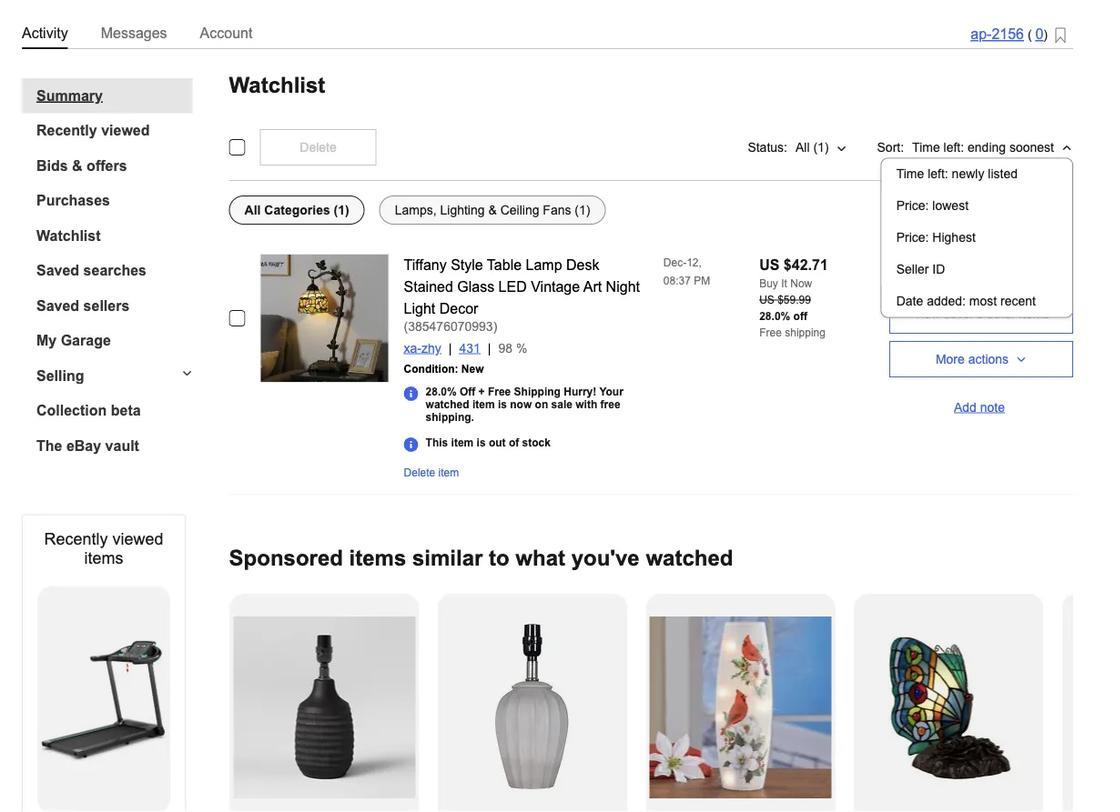 Task type: vqa. For each thing, say whether or not it's contained in the screenshot.
the rightmost the Free
yes



Task type: locate. For each thing, give the bounding box(es) containing it.
purchases
[[36, 193, 110, 209]]

1 vertical spatial 28.0%
[[426, 386, 457, 398]]

0 vertical spatial 28.0%
[[759, 310, 790, 323]]

)
[[1043, 28, 1048, 42], [493, 320, 497, 334]]

1 vertical spatial watched
[[646, 546, 733, 570]]

1 vertical spatial item
[[451, 437, 474, 449]]

1 horizontal spatial (
[[1028, 28, 1032, 42]]

night
[[606, 279, 640, 295]]

view similar items
[[926, 264, 1036, 278]]

0 horizontal spatial watched
[[426, 399, 469, 411]]

left: left newly
[[928, 167, 948, 181]]

add note button
[[889, 385, 1073, 421]]

this
[[426, 437, 448, 449]]

1 horizontal spatial watchlist
[[229, 73, 325, 97]]

messages link
[[101, 21, 167, 45]]

delete
[[300, 140, 337, 154], [404, 467, 435, 479]]

+
[[478, 386, 485, 398]]

us
[[759, 257, 780, 273], [759, 294, 775, 306]]

ap-
[[971, 26, 992, 42]]

status: all (1)
[[748, 140, 829, 154]]

98
[[498, 341, 512, 355]]

free left shipping
[[759, 327, 782, 339]]

1 horizontal spatial free
[[759, 327, 782, 339]]

1 saved from the top
[[36, 263, 79, 279]]

saved sellers link
[[36, 298, 193, 315]]

view for view similar items
[[926, 264, 955, 278]]

0 vertical spatial (
[[1028, 28, 1032, 42]]

menu
[[882, 159, 1072, 317]]

recently inside recently viewed link
[[36, 122, 97, 139]]

recently viewed link
[[36, 122, 193, 139]]

left: for ending
[[944, 140, 964, 154]]

0 vertical spatial time
[[912, 140, 940, 154]]

garage
[[61, 333, 111, 349]]

off
[[793, 310, 807, 323]]

watched up shipping. at bottom
[[426, 399, 469, 411]]

1 vertical spatial view
[[913, 307, 940, 321]]

is left out
[[477, 437, 486, 449]]

left: for newly
[[928, 167, 948, 181]]

431 link
[[459, 341, 498, 355]]

0 vertical spatial similar
[[958, 264, 1000, 278]]

view
[[926, 264, 955, 278], [913, 307, 940, 321]]

seller's
[[944, 307, 983, 321]]

id
[[932, 263, 945, 277]]

1 vertical spatial (
[[404, 320, 408, 334]]

saved up my
[[36, 298, 79, 314]]

now
[[510, 399, 532, 411]]

0 vertical spatial viewed
[[101, 122, 150, 139]]

0 vertical spatial left:
[[944, 140, 964, 154]]

free right +
[[488, 386, 511, 398]]

0 vertical spatial us
[[759, 257, 780, 273]]

viewed inside recently viewed items
[[112, 530, 163, 549]]

item for this
[[451, 437, 474, 449]]

( inside ap-2156 ( 0 )
[[1028, 28, 1032, 42]]

the ebay vault
[[36, 438, 139, 454]]

watchlist down purchases
[[36, 228, 101, 244]]

delete for delete
[[300, 140, 337, 154]]

viewed inside recently viewed link
[[101, 122, 150, 139]]

0 horizontal spatial 28.0%
[[426, 386, 457, 398]]

is left now
[[498, 399, 507, 411]]

watched right you've
[[646, 546, 733, 570]]

left:
[[944, 140, 964, 154], [928, 167, 948, 181]]

recently
[[36, 122, 97, 139], [44, 530, 108, 549]]

item down +
[[472, 399, 495, 411]]

28.0% off + free shipping hurry! your watched item is now on sale with free shipping.
[[426, 386, 623, 424]]

my garage
[[36, 333, 111, 349]]

28.0% down 'condition: new'
[[426, 386, 457, 398]]

2 vertical spatial item
[[438, 467, 459, 479]]

0 horizontal spatial is
[[477, 437, 486, 449]]

1 horizontal spatial delete
[[404, 467, 435, 479]]

searches
[[83, 263, 147, 279]]

saved searches
[[36, 263, 147, 279]]

2 us from the top
[[759, 294, 775, 306]]

menu containing time left: newly listed
[[882, 159, 1072, 317]]

1 vertical spatial viewed
[[112, 530, 163, 549]]

delete inside button
[[404, 467, 435, 479]]

1 vertical spatial watchlist
[[36, 228, 101, 244]]

0 horizontal spatial )
[[493, 320, 497, 334]]

time right sort:
[[912, 140, 940, 154]]

0 vertical spatial watchlist
[[229, 73, 325, 97]]

vintage
[[531, 279, 580, 295]]

0 vertical spatial free
[[759, 327, 782, 339]]

time left: newly listed
[[896, 167, 1018, 181]]

28.0% inside us $42.71 buy it now us $59.99 28.0% off free shipping
[[759, 310, 790, 323]]

free inside 28.0% off + free shipping hurry! your watched item is now on sale with free shipping.
[[488, 386, 511, 398]]

recently viewed items
[[44, 530, 163, 568]]

0 vertical spatial is
[[498, 399, 507, 411]]

summary
[[36, 87, 103, 104]]

1 horizontal spatial similar
[[958, 264, 1000, 278]]

price: up seller
[[896, 231, 929, 245]]

) up the 431 link
[[493, 320, 497, 334]]

messages
[[101, 25, 167, 41]]

bids & offers
[[36, 157, 127, 174]]

1 vertical spatial similar
[[412, 546, 483, 570]]

the ebay vault link
[[36, 438, 193, 455]]

0 vertical spatial )
[[1043, 28, 1048, 42]]

sale
[[551, 399, 573, 411]]

note
[[980, 400, 1005, 414]]

condition:
[[404, 363, 458, 376]]

1 vertical spatial us
[[759, 294, 775, 306]]

similar left "to"
[[412, 546, 483, 570]]

shipping.
[[426, 411, 474, 424]]

) inside tiffany style table lamp desk stained glass led vintage art night light decor ( 385476070993 )
[[493, 320, 497, 334]]

28.0%
[[759, 310, 790, 323], [426, 386, 457, 398]]

item down this
[[438, 467, 459, 479]]

0 vertical spatial delete
[[300, 140, 337, 154]]

other
[[987, 307, 1016, 321]]

0 horizontal spatial similar
[[412, 546, 483, 570]]

recently inside recently viewed items
[[44, 530, 108, 549]]

purchases link
[[36, 193, 193, 209]]

watched inside 28.0% off + free shipping hurry! your watched item is now on sale with free shipping.
[[426, 399, 469, 411]]

delete item button
[[404, 467, 459, 480]]

saved for saved searches
[[36, 263, 79, 279]]

view left seller's
[[913, 307, 940, 321]]

watched
[[426, 399, 469, 411], [646, 546, 733, 570]]

pm
[[694, 275, 710, 287]]

) left make this page your my ebay homepage icon on the right top of page
[[1043, 28, 1048, 42]]

1 us from the top
[[759, 257, 780, 273]]

is
[[498, 399, 507, 411], [477, 437, 486, 449]]

art
[[583, 279, 602, 295]]

0 vertical spatial watched
[[426, 399, 469, 411]]

viewed
[[101, 122, 150, 139], [112, 530, 163, 549]]

0 vertical spatial recently
[[36, 122, 97, 139]]

us up "buy"
[[759, 257, 780, 273]]

1 vertical spatial saved
[[36, 298, 79, 314]]

left: inside menu
[[928, 167, 948, 181]]

2 saved from the top
[[36, 298, 79, 314]]

sort:
[[877, 140, 904, 154]]

1 vertical spatial delete
[[404, 467, 435, 479]]

) inside ap-2156 ( 0 )
[[1043, 28, 1048, 42]]

1 horizontal spatial 28.0%
[[759, 310, 790, 323]]

0 horizontal spatial watchlist
[[36, 228, 101, 244]]

most
[[969, 294, 997, 309]]

1 horizontal spatial )
[[1043, 28, 1048, 42]]

$59.99
[[778, 294, 811, 306]]

make this page your my ebay homepage image
[[1055, 27, 1066, 45]]

time inside menu
[[896, 167, 924, 181]]

0 horizontal spatial (
[[404, 320, 408, 334]]

item inside the delete item button
[[438, 467, 459, 479]]

1 horizontal spatial watched
[[646, 546, 733, 570]]

1 vertical spatial recently
[[44, 530, 108, 549]]

2 price: from the top
[[896, 231, 929, 245]]

similar
[[958, 264, 1000, 278], [412, 546, 483, 570]]

watchlist down account
[[229, 73, 325, 97]]

1 vertical spatial )
[[493, 320, 497, 334]]

28.0% down $59.99 at the top of page
[[759, 310, 790, 323]]

stained
[[404, 279, 453, 295]]

left: up time left: newly listed
[[944, 140, 964, 154]]

view for view seller's other items
[[913, 307, 940, 321]]

0 horizontal spatial free
[[488, 386, 511, 398]]

viewed for recently viewed
[[101, 122, 150, 139]]

( down light
[[404, 320, 408, 334]]

left: inside "dropdown button"
[[944, 140, 964, 154]]

off
[[460, 386, 475, 398]]

saved up saved sellers
[[36, 263, 79, 279]]

time
[[912, 140, 940, 154], [896, 167, 924, 181]]

0 vertical spatial item
[[472, 399, 495, 411]]

us down "buy"
[[759, 294, 775, 306]]

0 vertical spatial price:
[[896, 199, 929, 213]]

of
[[509, 437, 519, 449]]

1 vertical spatial free
[[488, 386, 511, 398]]

( left 0
[[1028, 28, 1032, 42]]

item
[[472, 399, 495, 411], [451, 437, 474, 449], [438, 467, 459, 479]]

0 horizontal spatial delete
[[300, 140, 337, 154]]

0 vertical spatial saved
[[36, 263, 79, 279]]

time for time left: ending soonest
[[912, 140, 940, 154]]

items
[[1003, 264, 1036, 278], [1019, 307, 1050, 321], [349, 546, 406, 570], [84, 549, 123, 568]]

tiffany style table lamp desk stained glass led vintage art night light decor ( 385476070993 )
[[404, 257, 640, 334]]

1 vertical spatial is
[[477, 437, 486, 449]]

1 vertical spatial time
[[896, 167, 924, 181]]

beta
[[111, 403, 141, 419]]

account
[[200, 25, 253, 41]]

1 vertical spatial left:
[[928, 167, 948, 181]]

1 price: from the top
[[896, 199, 929, 213]]

this item is out of stock
[[426, 437, 551, 449]]

item right this
[[451, 437, 474, 449]]

sponsored items similar to what you've watched
[[229, 546, 733, 570]]

collection beta
[[36, 403, 141, 419]]

view up added:
[[926, 264, 955, 278]]

tiffany style table lamp desk stained glass led vintage art night light decor image
[[261, 255, 388, 382]]

0 vertical spatial view
[[926, 264, 955, 278]]

1 horizontal spatial is
[[498, 399, 507, 411]]

time inside "dropdown button"
[[912, 140, 940, 154]]

viewed for recently viewed items
[[112, 530, 163, 549]]

recently for recently viewed
[[36, 122, 97, 139]]

similar up "most"
[[958, 264, 1000, 278]]

delete inside button
[[300, 140, 337, 154]]

price: left lowest
[[896, 199, 929, 213]]

time left: ending soonest
[[912, 140, 1054, 154]]

hurry!
[[564, 386, 596, 398]]

time down sort:
[[896, 167, 924, 181]]

1 vertical spatial price:
[[896, 231, 929, 245]]



Task type: describe. For each thing, give the bounding box(es) containing it.
out
[[489, 437, 506, 449]]

watchlist link
[[36, 228, 193, 244]]

saved searches link
[[36, 263, 193, 279]]

soonest
[[1009, 140, 1054, 154]]

similar inside the view similar items link
[[958, 264, 1000, 278]]

all (1) button
[[795, 129, 848, 166]]

highest
[[932, 231, 976, 245]]

ending
[[968, 140, 1006, 154]]

on
[[535, 399, 548, 411]]

delete button
[[260, 129, 376, 166]]

collection
[[36, 403, 107, 419]]

&
[[72, 157, 83, 174]]

0
[[1035, 26, 1043, 42]]

98 %
[[498, 341, 527, 355]]

items inside recently viewed items
[[84, 549, 123, 568]]

my
[[36, 333, 57, 349]]

time for time left: newly listed
[[896, 167, 924, 181]]

add
[[954, 400, 977, 414]]

stock
[[522, 437, 551, 449]]

%
[[516, 341, 527, 355]]

saved sellers
[[36, 298, 130, 314]]

buy
[[759, 278, 778, 290]]

delete for delete item
[[404, 467, 435, 479]]

(1)
[[813, 140, 829, 154]]

offers
[[87, 157, 127, 174]]

added:
[[927, 294, 966, 309]]

desk
[[566, 257, 599, 273]]

tiffany style table lamp desk stained glass led vintage art night light decor link
[[404, 257, 640, 317]]

led
[[498, 279, 527, 295]]

shipping
[[514, 386, 561, 398]]

tiffany
[[404, 257, 447, 273]]

sponsored
[[229, 546, 343, 570]]

table
[[487, 257, 522, 273]]

0 link
[[1035, 26, 1043, 42]]

recently for recently viewed items
[[44, 530, 108, 549]]

08:37
[[663, 275, 691, 287]]

$42.71
[[784, 257, 828, 273]]

you've
[[571, 546, 640, 570]]

item for delete
[[438, 467, 459, 479]]

view seller's other items link
[[889, 298, 1073, 334]]

seller id
[[896, 263, 945, 277]]

is inside 28.0% off + free shipping hurry! your watched item is now on sale with free shipping.
[[498, 399, 507, 411]]

time left: ending soonest button
[[911, 129, 1073, 166]]

lowest
[[932, 199, 969, 213]]

what
[[515, 546, 565, 570]]

glass
[[457, 279, 494, 295]]

zhy
[[421, 341, 441, 355]]

sellers
[[83, 298, 130, 314]]

decor
[[439, 300, 478, 317]]

dec-12, 08:37 pm
[[663, 257, 710, 287]]

account link
[[200, 21, 253, 45]]

activity link
[[22, 21, 68, 45]]

my garage link
[[36, 333, 193, 350]]

28.0% inside 28.0% off + free shipping hurry! your watched item is now on sale with free shipping.
[[426, 386, 457, 398]]

xa-zhy
[[404, 341, 441, 355]]

free inside us $42.71 buy it now us $59.99 28.0% off free shipping
[[759, 327, 782, 339]]

it
[[781, 278, 787, 290]]

saved for saved sellers
[[36, 298, 79, 314]]

xa-
[[404, 341, 421, 355]]

status:
[[748, 140, 787, 154]]

selling button
[[22, 368, 193, 385]]

your
[[599, 386, 623, 398]]

add note
[[954, 400, 1005, 414]]

ap-2156 ( 0 )
[[971, 26, 1048, 42]]

price: highest
[[896, 231, 976, 245]]

style
[[451, 257, 483, 273]]

date
[[896, 294, 923, 309]]

more actions button
[[889, 341, 1073, 378]]

the
[[36, 438, 62, 454]]

free
[[600, 399, 620, 411]]

( inside tiffany style table lamp desk stained glass led vintage art night light decor ( 385476070993 )
[[404, 320, 408, 334]]

now
[[790, 278, 812, 290]]

more actions
[[936, 352, 1009, 366]]

recent
[[1000, 294, 1036, 309]]

price: for price: lowest
[[896, 199, 929, 213]]

lamp
[[526, 257, 562, 273]]

date added: most recent
[[896, 294, 1036, 309]]

new
[[461, 363, 484, 376]]

all
[[796, 140, 810, 154]]

item inside 28.0% off + free shipping hurry! your watched item is now on sale with free shipping.
[[472, 399, 495, 411]]

ebay
[[66, 438, 101, 454]]

collection beta link
[[36, 403, 193, 420]]

listed
[[988, 167, 1018, 181]]

view seller's other items
[[913, 307, 1050, 321]]

price: for price: highest
[[896, 231, 929, 245]]

light
[[404, 300, 435, 317]]

activity
[[22, 25, 68, 41]]

bids
[[36, 157, 68, 174]]



